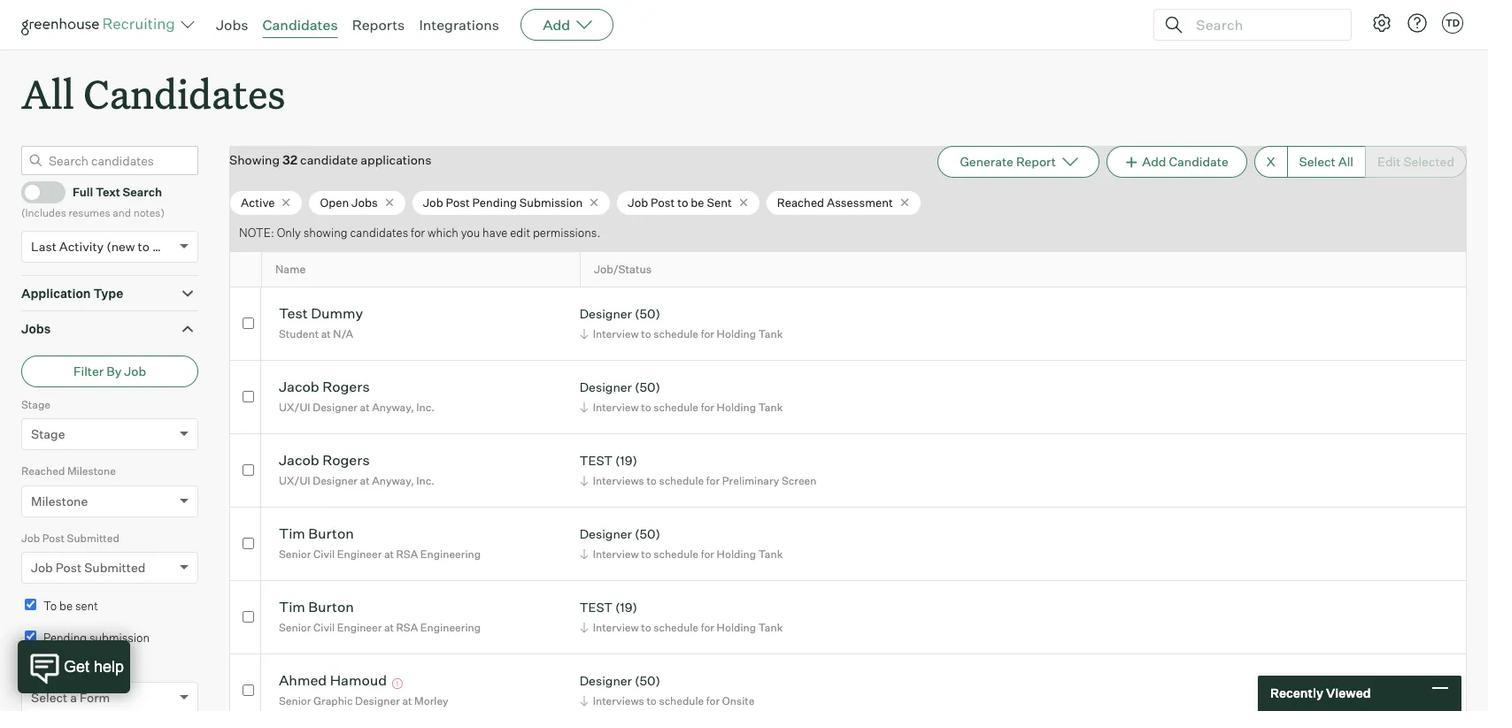 Task type: vqa. For each thing, say whether or not it's contained in the screenshot.


Task type: locate. For each thing, give the bounding box(es) containing it.
2 interview to schedule for holding tank link from the top
[[577, 399, 787, 416]]

pending up have
[[472, 195, 517, 210]]

2 designer (50) interview to schedule for holding tank from the top
[[580, 380, 783, 414]]

1 horizontal spatial add
[[1142, 154, 1166, 169]]

0 horizontal spatial pending
[[43, 631, 87, 645]]

3 (50) from the top
[[635, 527, 660, 542]]

reached
[[777, 195, 824, 210], [21, 465, 65, 478]]

recently
[[1270, 686, 1324, 701]]

showing 32 candidate applications
[[229, 152, 432, 167]]

holding for 3rd interview to schedule for holding tank link from the bottom of the page
[[717, 401, 756, 414]]

0 vertical spatial select
[[1299, 154, 1336, 169]]

1 horizontal spatial be
[[691, 195, 704, 210]]

holding for first interview to schedule for holding tank link from the bottom
[[717, 621, 756, 635]]

0 vertical spatial reached
[[777, 195, 824, 210]]

morley
[[414, 695, 448, 708]]

1 vertical spatial submitted
[[84, 561, 145, 576]]

be right to
[[59, 600, 73, 614]]

jobs left candidates link
[[216, 16, 248, 34]]

select
[[1299, 154, 1336, 169], [31, 690, 67, 705]]

designer (50) interviews to schedule for onsite
[[580, 674, 755, 708]]

1 vertical spatial stage
[[31, 427, 65, 442]]

2 rogers from the top
[[322, 452, 370, 470]]

4 interview to schedule for holding tank link from the top
[[577, 620, 787, 636]]

0 horizontal spatial add
[[543, 16, 570, 34]]

milestone
[[67, 465, 116, 478], [31, 494, 88, 509]]

reached left assessment
[[777, 195, 824, 210]]

engineering
[[420, 548, 481, 561], [420, 621, 481, 635]]

schedule for interviews to schedule for preliminary screen link
[[659, 474, 704, 488]]

job post submitted down reached milestone element
[[21, 532, 119, 545]]

designer
[[580, 307, 632, 322], [580, 380, 632, 395], [313, 401, 358, 414], [313, 474, 358, 488], [580, 527, 632, 542], [580, 674, 632, 689], [355, 695, 400, 708]]

reached down stage element
[[21, 465, 65, 478]]

all right x
[[1338, 154, 1354, 169]]

add
[[543, 16, 570, 34], [1142, 154, 1166, 169]]

0 horizontal spatial reached
[[21, 465, 65, 478]]

for
[[411, 226, 425, 240], [701, 327, 714, 341], [701, 401, 714, 414], [706, 474, 720, 488], [701, 548, 714, 561], [701, 621, 714, 635], [706, 695, 720, 708]]

ahmed hamoud has been in onsite for more than 21 days image
[[390, 679, 406, 690]]

2 interview from the top
[[593, 401, 639, 414]]

tim burton senior civil engineer at rsa engineering
[[279, 525, 481, 561], [279, 599, 481, 635]]

rogers for test
[[322, 452, 370, 470]]

Pending submission checkbox
[[25, 631, 36, 642]]

1 horizontal spatial pending
[[472, 195, 517, 210]]

1 vertical spatial jacob rogers ux/ui designer at anyway, inc.
[[279, 452, 435, 488]]

showing
[[229, 152, 280, 167]]

have
[[483, 226, 508, 240]]

0 vertical spatial rsa
[[396, 548, 418, 561]]

(19)
[[615, 454, 637, 469], [615, 601, 637, 616]]

None checkbox
[[242, 391, 254, 403], [242, 464, 254, 476], [242, 538, 254, 549], [242, 685, 254, 696], [242, 391, 254, 403], [242, 464, 254, 476], [242, 538, 254, 549], [242, 685, 254, 696]]

0 vertical spatial senior
[[279, 548, 311, 561]]

2 civil from the top
[[313, 621, 335, 635]]

to inside designer (50) interviews to schedule for onsite
[[647, 695, 657, 708]]

0 vertical spatial designer (50) interview to schedule for holding tank
[[580, 307, 783, 341]]

1 vertical spatial test
[[580, 601, 613, 616]]

(50) for dummy
[[635, 307, 660, 322]]

pending down to be sent
[[43, 631, 87, 645]]

1 vertical spatial jacob rogers link
[[279, 452, 370, 472]]

ahmed
[[279, 672, 327, 690]]

1 horizontal spatial jobs
[[216, 16, 248, 34]]

jacob rogers ux/ui designer at anyway, inc.
[[279, 378, 435, 414], [279, 452, 435, 488]]

1 tank from the top
[[758, 327, 783, 341]]

2 anyway, from the top
[[372, 474, 414, 488]]

2 ux/ui from the top
[[279, 474, 310, 488]]

jacob rogers link for test
[[279, 452, 370, 472]]

1 vertical spatial (19)
[[615, 601, 637, 616]]

1 vertical spatial all
[[1338, 154, 1354, 169]]

select right x
[[1299, 154, 1336, 169]]

0 vertical spatial burton
[[308, 525, 354, 543]]

holding for third interview to schedule for holding tank link from the top
[[717, 548, 756, 561]]

0 vertical spatial engineering
[[420, 548, 481, 561]]

interview to schedule for holding tank link up test (19) interviews to schedule for preliminary screen
[[577, 399, 787, 416]]

milestone down reached milestone
[[31, 494, 88, 509]]

2 tim burton link from the top
[[279, 599, 354, 619]]

interviews inside designer (50) interviews to schedule for onsite
[[593, 695, 644, 708]]

type
[[93, 286, 123, 301]]

schedule for interviews to schedule for onsite link
[[659, 695, 704, 708]]

1 vertical spatial add
[[1142, 154, 1166, 169]]

2 rsa from the top
[[396, 621, 418, 635]]

configure image
[[1371, 12, 1393, 34]]

job post submitted up sent
[[31, 561, 145, 576]]

2 horizontal spatial jobs
[[351, 195, 378, 210]]

designer (50) interview to schedule for holding tank for jacob rogers
[[580, 380, 783, 414]]

designer (50) interview to schedule for holding tank down job/status
[[580, 307, 783, 341]]

1 vertical spatial senior
[[279, 621, 311, 635]]

designer (50) interview to schedule for holding tank down interviews to schedule for preliminary screen link
[[580, 527, 783, 561]]

2 test from the top
[[580, 601, 613, 616]]

jacob rogers ux/ui designer at anyway, inc. for test (19)
[[279, 452, 435, 488]]

0 vertical spatial (19)
[[615, 454, 637, 469]]

1 horizontal spatial select
[[1299, 154, 1336, 169]]

(50) for rogers
[[635, 380, 660, 395]]

0 vertical spatial pending
[[472, 195, 517, 210]]

test inside test (19) interview to schedule for holding tank
[[580, 601, 613, 616]]

2 vertical spatial jobs
[[21, 322, 51, 337]]

schedule for first interview to schedule for holding tank link from the bottom
[[654, 621, 699, 635]]

for for third interview to schedule for holding tank link from the top
[[701, 548, 714, 561]]

1 vertical spatial job post submitted
[[31, 561, 145, 576]]

2 tim burton senior civil engineer at rsa engineering from the top
[[279, 599, 481, 635]]

filter by job
[[73, 364, 146, 379]]

1 vertical spatial select
[[31, 690, 67, 705]]

2 (50) from the top
[[635, 380, 660, 395]]

0 horizontal spatial be
[[59, 600, 73, 614]]

2 engineer from the top
[[337, 621, 382, 635]]

interview inside test (19) interview to schedule for holding tank
[[593, 621, 639, 635]]

interviews
[[593, 474, 644, 488], [593, 695, 644, 708]]

2 interviews from the top
[[593, 695, 644, 708]]

1 vertical spatial tim burton senior civil engineer at rsa engineering
[[279, 599, 481, 635]]

0 vertical spatial inc.
[[416, 401, 435, 414]]

notes)
[[133, 206, 165, 220]]

1 vertical spatial rsa
[[396, 621, 418, 635]]

1 (50) from the top
[[635, 307, 660, 322]]

test for burton
[[580, 601, 613, 616]]

interview to schedule for holding tank link up test (19) interview to schedule for holding tank
[[577, 546, 787, 563]]

submitted down reached milestone element
[[67, 532, 119, 545]]

to be sent
[[43, 600, 98, 614]]

student
[[279, 327, 319, 341]]

open jobs
[[320, 195, 378, 210]]

1 vertical spatial candidates
[[83, 67, 285, 120]]

1 rogers from the top
[[322, 378, 370, 396]]

1 (19) from the top
[[615, 454, 637, 469]]

1 vertical spatial anyway,
[[372, 474, 414, 488]]

anyway, for designer (50)
[[372, 401, 414, 414]]

designer inside designer (50) interviews to schedule for onsite
[[580, 674, 632, 689]]

sent
[[707, 195, 732, 210]]

tim burton link for designer
[[279, 525, 354, 546]]

1 vertical spatial tim burton link
[[279, 599, 354, 619]]

1 vertical spatial burton
[[308, 599, 354, 617]]

0 vertical spatial tim burton link
[[279, 525, 354, 546]]

2 tank from the top
[[758, 401, 783, 414]]

None checkbox
[[242, 318, 254, 329], [242, 611, 254, 623], [242, 318, 254, 329], [242, 611, 254, 623]]

(19) for rogers
[[615, 454, 637, 469]]

0 vertical spatial form
[[21, 661, 47, 675]]

jacob
[[279, 378, 319, 396], [279, 452, 319, 470]]

1 inc. from the top
[[416, 401, 435, 414]]

1 civil from the top
[[313, 548, 335, 561]]

rsa for designer (50)
[[396, 548, 418, 561]]

1 jacob rogers ux/ui designer at anyway, inc. from the top
[[279, 378, 435, 414]]

0 vertical spatial tim
[[279, 525, 305, 543]]

by
[[106, 364, 122, 379]]

1 jacob from the top
[[279, 378, 319, 396]]

2 jacob from the top
[[279, 452, 319, 470]]

tank
[[758, 327, 783, 341], [758, 401, 783, 414], [758, 548, 783, 561], [758, 621, 783, 635]]

0 horizontal spatial select
[[31, 690, 67, 705]]

1 rsa from the top
[[396, 548, 418, 561]]

tim
[[279, 525, 305, 543], [279, 599, 305, 617]]

1 vertical spatial rogers
[[322, 452, 370, 470]]

tim for designer
[[279, 525, 305, 543]]

1 tim from the top
[[279, 525, 305, 543]]

0 vertical spatial ux/ui
[[279, 401, 310, 414]]

all
[[21, 67, 74, 120], [1338, 154, 1354, 169]]

select left a
[[31, 690, 67, 705]]

jobs
[[216, 16, 248, 34], [351, 195, 378, 210], [21, 322, 51, 337]]

candidates right jobs link
[[263, 16, 338, 34]]

post up to be sent
[[56, 561, 82, 576]]

for inside test (19) interview to schedule for holding tank
[[701, 621, 714, 635]]

4 interview from the top
[[593, 621, 639, 635]]

jobs down application
[[21, 322, 51, 337]]

1 vertical spatial pending
[[43, 631, 87, 645]]

1 interviews from the top
[[593, 474, 644, 488]]

form
[[21, 661, 47, 675], [80, 690, 110, 705]]

(50) inside designer (50) interviews to schedule for onsite
[[635, 674, 660, 689]]

interview for first interview to schedule for holding tank link from the bottom
[[593, 621, 639, 635]]

filter
[[73, 364, 104, 379]]

0 vertical spatial milestone
[[67, 465, 116, 478]]

active
[[241, 195, 275, 210]]

form down pending submission checkbox
[[21, 661, 47, 675]]

add inside popup button
[[543, 16, 570, 34]]

1 horizontal spatial all
[[1338, 154, 1354, 169]]

designer (50) interview to schedule for holding tank for tim burton
[[580, 527, 783, 561]]

0 horizontal spatial jobs
[[21, 322, 51, 337]]

dummy
[[311, 305, 363, 323]]

select inside form element
[[31, 690, 67, 705]]

reached for reached assessment
[[777, 195, 824, 210]]

for inside designer (50) interviews to schedule for onsite
[[706, 695, 720, 708]]

ahmed hamoud link
[[279, 672, 387, 693]]

add for add
[[543, 16, 570, 34]]

test
[[279, 305, 308, 323]]

2 engineering from the top
[[420, 621, 481, 635]]

2 vertical spatial designer (50) interview to schedule for holding tank
[[580, 527, 783, 561]]

interview for 4th interview to schedule for holding tank link from the bottom
[[593, 327, 639, 341]]

1 vertical spatial jacob
[[279, 452, 319, 470]]

schedule
[[654, 327, 699, 341], [654, 401, 699, 414], [659, 474, 704, 488], [654, 548, 699, 561], [654, 621, 699, 635], [659, 695, 704, 708]]

1 test from the top
[[580, 454, 613, 469]]

Search text field
[[1192, 12, 1335, 38]]

schedule inside test (19) interviews to schedule for preliminary screen
[[659, 474, 704, 488]]

tim burton link for test
[[279, 599, 354, 619]]

(19) inside test (19) interview to schedule for holding tank
[[615, 601, 637, 616]]

1 designer (50) interview to schedule for holding tank from the top
[[580, 307, 783, 341]]

3 interview from the top
[[593, 548, 639, 561]]

interview to schedule for holding tank link up designer (50) interviews to schedule for onsite in the bottom of the page
[[577, 620, 787, 636]]

greenhouse recruiting image
[[21, 14, 181, 35]]

(includes
[[21, 206, 66, 220]]

0 vertical spatial jacob rogers link
[[279, 378, 370, 399]]

designer (50) interview to schedule for holding tank up test (19) interviews to schedule for preliminary screen
[[580, 380, 783, 414]]

1 vertical spatial engineer
[[337, 621, 382, 635]]

rogers
[[322, 378, 370, 396], [322, 452, 370, 470]]

0 vertical spatial be
[[691, 195, 704, 210]]

schedule inside test (19) interview to schedule for holding tank
[[654, 621, 699, 635]]

1 vertical spatial interviews
[[593, 695, 644, 708]]

interviews to schedule for preliminary screen link
[[577, 473, 821, 489]]

2 inc. from the top
[[416, 474, 435, 488]]

1 anyway, from the top
[[372, 401, 414, 414]]

4 (50) from the top
[[635, 674, 660, 689]]

2 jacob rogers link from the top
[[279, 452, 370, 472]]

0 vertical spatial civil
[[313, 548, 335, 561]]

0 vertical spatial all
[[21, 67, 74, 120]]

1 vertical spatial engineering
[[420, 621, 481, 635]]

1 holding from the top
[[717, 327, 756, 341]]

1 tim burton senior civil engineer at rsa engineering from the top
[[279, 525, 481, 561]]

0 vertical spatial anyway,
[[372, 401, 414, 414]]

inc. for test (19)
[[416, 474, 435, 488]]

reached assessment
[[777, 195, 893, 210]]

for inside test (19) interviews to schedule for preliminary screen
[[706, 474, 720, 488]]

(19) inside test (19) interviews to schedule for preliminary screen
[[615, 454, 637, 469]]

test dummy link
[[279, 305, 363, 325]]

0 vertical spatial jacob rogers ux/ui designer at anyway, inc.
[[279, 378, 435, 414]]

ux/ui for designer (50)
[[279, 401, 310, 414]]

2 (19) from the top
[[615, 601, 637, 616]]

1 burton from the top
[[308, 525, 354, 543]]

jacob rogers link for designer
[[279, 378, 370, 399]]

for for 4th interview to schedule for holding tank link from the bottom
[[701, 327, 714, 341]]

0 vertical spatial submitted
[[67, 532, 119, 545]]

0 vertical spatial jobs
[[216, 16, 248, 34]]

1 jacob rogers link from the top
[[279, 378, 370, 399]]

jacob for designer (50)
[[279, 378, 319, 396]]

2 burton from the top
[[308, 599, 354, 617]]

1 vertical spatial inc.
[[416, 474, 435, 488]]

post left sent
[[651, 195, 675, 210]]

jacob rogers ux/ui designer at anyway, inc. for designer (50)
[[279, 378, 435, 414]]

2 jacob rogers ux/ui designer at anyway, inc. from the top
[[279, 452, 435, 488]]

4 tank from the top
[[758, 621, 783, 635]]

full text search (includes resumes and notes)
[[21, 185, 165, 220]]

interview to schedule for holding tank link down job/status
[[577, 326, 787, 343]]

3 holding from the top
[[717, 548, 756, 561]]

form right a
[[80, 690, 110, 705]]

at
[[321, 327, 331, 341], [360, 401, 370, 414], [360, 474, 370, 488], [384, 548, 394, 561], [384, 621, 394, 635], [402, 695, 412, 708]]

0 vertical spatial stage
[[21, 398, 50, 411]]

candidates down jobs link
[[83, 67, 285, 120]]

1 vertical spatial tim
[[279, 599, 305, 617]]

schedule inside designer (50) interviews to schedule for onsite
[[659, 695, 704, 708]]

0 vertical spatial add
[[543, 16, 570, 34]]

rsa
[[396, 548, 418, 561], [396, 621, 418, 635]]

3 designer (50) interview to schedule for holding tank from the top
[[580, 527, 783, 561]]

1 horizontal spatial form
[[80, 690, 110, 705]]

0 vertical spatial test
[[580, 454, 613, 469]]

for for interviews to schedule for preliminary screen link
[[706, 474, 720, 488]]

designer (50) interview to schedule for holding tank for test dummy
[[580, 307, 783, 341]]

1 horizontal spatial reached
[[777, 195, 824, 210]]

1 interview from the top
[[593, 327, 639, 341]]

jobs right open
[[351, 195, 378, 210]]

designer (50) interview to schedule for holding tank
[[580, 307, 783, 341], [580, 380, 783, 414], [580, 527, 783, 561]]

civil for designer (50)
[[313, 548, 335, 561]]

1 vertical spatial civil
[[313, 621, 335, 635]]

candidate reports are now available! apply filters and select "view in app" element
[[938, 146, 1099, 178]]

2 tim from the top
[[279, 599, 305, 617]]

1 vertical spatial reached
[[21, 465, 65, 478]]

1 senior from the top
[[279, 548, 311, 561]]

2 vertical spatial senior
[[279, 695, 311, 708]]

search
[[123, 185, 162, 199]]

submitted up sent
[[84, 561, 145, 576]]

2 holding from the top
[[717, 401, 756, 414]]

1 engineer from the top
[[337, 548, 382, 561]]

interviews inside test (19) interviews to schedule for preliminary screen
[[593, 474, 644, 488]]

open
[[320, 195, 349, 210]]

senior
[[279, 548, 311, 561], [279, 621, 311, 635], [279, 695, 311, 708]]

1 tim burton link from the top
[[279, 525, 354, 546]]

0 horizontal spatial all
[[21, 67, 74, 120]]

0 vertical spatial engineer
[[337, 548, 382, 561]]

4 holding from the top
[[717, 621, 756, 635]]

job post submitted element
[[21, 530, 198, 597]]

anyway,
[[372, 401, 414, 414], [372, 474, 414, 488]]

reports link
[[352, 16, 405, 34]]

name
[[275, 263, 306, 276]]

milestone down stage element
[[67, 465, 116, 478]]

showing
[[303, 226, 348, 240]]

reached for reached milestone
[[21, 465, 65, 478]]

1 ux/ui from the top
[[279, 401, 310, 414]]

2 senior from the top
[[279, 621, 311, 635]]

0 vertical spatial interviews
[[593, 474, 644, 488]]

0 vertical spatial jacob
[[279, 378, 319, 396]]

ux/ui for test (19)
[[279, 474, 310, 488]]

3 senior from the top
[[279, 695, 311, 708]]

inc. for designer (50)
[[416, 401, 435, 414]]

pending
[[472, 195, 517, 210], [43, 631, 87, 645]]

0 vertical spatial tim burton senior civil engineer at rsa engineering
[[279, 525, 481, 561]]

engineering for designer (50)
[[420, 548, 481, 561]]

test inside test (19) interviews to schedule for preliminary screen
[[580, 454, 613, 469]]

senior for test (19)
[[279, 621, 311, 635]]

all down greenhouse recruiting image
[[21, 67, 74, 120]]

1 engineering from the top
[[420, 548, 481, 561]]

0 vertical spatial rogers
[[322, 378, 370, 396]]

(19) for burton
[[615, 601, 637, 616]]

recently viewed
[[1270, 686, 1371, 701]]

(50) for burton
[[635, 527, 660, 542]]

1 vertical spatial ux/ui
[[279, 474, 310, 488]]

1 vertical spatial be
[[59, 600, 73, 614]]

test (19) interview to schedule for holding tank
[[580, 601, 783, 635]]

holding inside test (19) interview to schedule for holding tank
[[717, 621, 756, 635]]

civil
[[313, 548, 335, 561], [313, 621, 335, 635]]

be left sent
[[691, 195, 704, 210]]

submitted
[[67, 532, 119, 545], [84, 561, 145, 576]]

screen
[[782, 474, 817, 488]]

engineer for designer
[[337, 548, 382, 561]]

1 vertical spatial designer (50) interview to schedule for holding tank
[[580, 380, 783, 414]]

interviews to schedule for onsite link
[[577, 693, 759, 710]]



Task type: describe. For each thing, give the bounding box(es) containing it.
last activity (new to old) option
[[31, 239, 175, 254]]

post up to
[[42, 532, 65, 545]]

add button
[[521, 9, 614, 41]]

full
[[73, 185, 93, 199]]

td
[[1446, 17, 1460, 29]]

anyway, for test (19)
[[372, 474, 414, 488]]

tim burton senior civil engineer at rsa engineering for designer (50)
[[279, 525, 481, 561]]

note: only showing candidates for which you have edit permissions.
[[239, 226, 600, 240]]

schedule for third interview to schedule for holding tank link from the top
[[654, 548, 699, 561]]

to
[[43, 600, 57, 614]]

senior graphic designer at morley
[[279, 695, 448, 708]]

submission
[[89, 631, 150, 645]]

job post pending submission
[[423, 195, 583, 210]]

and
[[113, 206, 131, 220]]

candidate
[[1169, 154, 1229, 169]]

reached milestone
[[21, 465, 116, 478]]

ahmed hamoud
[[279, 672, 387, 690]]

you
[[461, 226, 480, 240]]

edit
[[510, 226, 530, 240]]

candidates
[[350, 226, 408, 240]]

select a form
[[31, 690, 110, 705]]

(new
[[106, 239, 135, 254]]

old)
[[152, 239, 175, 254]]

activity
[[59, 239, 104, 254]]

tank inside test (19) interview to schedule for holding tank
[[758, 621, 783, 635]]

preliminary
[[722, 474, 779, 488]]

engineer for test
[[337, 621, 382, 635]]

Search candidates field
[[21, 146, 198, 175]]

senior for designer (50)
[[279, 548, 311, 561]]

job/status
[[594, 263, 652, 276]]

x link
[[1254, 146, 1287, 178]]

post up you
[[446, 195, 470, 210]]

select all link
[[1287, 146, 1365, 178]]

n/a
[[333, 327, 353, 341]]

tim for test
[[279, 599, 305, 617]]

note:
[[239, 226, 274, 240]]

for for 3rd interview to schedule for holding tank link from the bottom of the page
[[701, 401, 714, 414]]

test dummy student at n/a
[[279, 305, 363, 341]]

0 horizontal spatial form
[[21, 661, 47, 675]]

only
[[277, 226, 301, 240]]

engineering for test (19)
[[420, 621, 481, 635]]

at inside test dummy student at n/a
[[321, 327, 331, 341]]

checkmark image
[[29, 185, 42, 198]]

form element
[[21, 660, 198, 712]]

generate report button
[[938, 146, 1099, 178]]

3 tank from the top
[[758, 548, 783, 561]]

integrations
[[419, 16, 499, 34]]

stage element
[[21, 396, 198, 463]]

filter by job button
[[21, 356, 198, 387]]

resumes
[[68, 206, 110, 220]]

last activity (new to old)
[[31, 239, 175, 254]]

application type
[[21, 286, 123, 301]]

test for rogers
[[580, 454, 613, 469]]

which
[[428, 226, 458, 240]]

x
[[1267, 154, 1275, 169]]

schedule for 3rd interview to schedule for holding tank link from the bottom of the page
[[654, 401, 699, 414]]

job inside button
[[124, 364, 146, 379]]

viewed
[[1326, 686, 1371, 701]]

add candidate link
[[1107, 146, 1247, 178]]

permissions.
[[533, 226, 600, 240]]

select for select a form
[[31, 690, 67, 705]]

a
[[70, 690, 77, 705]]

hamoud
[[330, 672, 387, 690]]

1 vertical spatial milestone
[[31, 494, 88, 509]]

test (19) interviews to schedule for preliminary screen
[[580, 454, 817, 488]]

interviews for designer
[[593, 695, 644, 708]]

td button
[[1439, 9, 1467, 37]]

text
[[96, 185, 120, 199]]

1 vertical spatial form
[[80, 690, 110, 705]]

last
[[31, 239, 56, 254]]

reached milestone element
[[21, 463, 198, 530]]

submission
[[519, 195, 583, 210]]

jacob for test (19)
[[279, 452, 319, 470]]

add candidate
[[1142, 154, 1229, 169]]

sent
[[75, 600, 98, 614]]

add for add candidate
[[1142, 154, 1166, 169]]

rogers for designer
[[322, 378, 370, 396]]

tim burton senior civil engineer at rsa engineering for test (19)
[[279, 599, 481, 635]]

3 interview to schedule for holding tank link from the top
[[577, 546, 787, 563]]

interviews for test
[[593, 474, 644, 488]]

interview for third interview to schedule for holding tank link from the top
[[593, 548, 639, 561]]

To be sent checkbox
[[25, 600, 36, 611]]

for for first interview to schedule for holding tank link from the bottom
[[701, 621, 714, 635]]

to inside test (19) interviews to schedule for preliminary screen
[[647, 474, 657, 488]]

candidate
[[300, 152, 358, 167]]

report
[[1016, 154, 1056, 169]]

reports
[[352, 16, 405, 34]]

schedule for 4th interview to schedule for holding tank link from the bottom
[[654, 327, 699, 341]]

0 vertical spatial job post submitted
[[21, 532, 119, 545]]

1 vertical spatial jobs
[[351, 195, 378, 210]]

generate report
[[960, 154, 1056, 169]]

assessment
[[827, 195, 893, 210]]

for for interviews to schedule for onsite link
[[706, 695, 720, 708]]

1 interview to schedule for holding tank link from the top
[[577, 326, 787, 343]]

0 vertical spatial candidates
[[263, 16, 338, 34]]

integrations link
[[419, 16, 499, 34]]

burton for test
[[308, 599, 354, 617]]

candidates link
[[263, 16, 338, 34]]

td button
[[1442, 12, 1463, 34]]

rsa for test (19)
[[396, 621, 418, 635]]

interview for 3rd interview to schedule for holding tank link from the bottom of the page
[[593, 401, 639, 414]]

all candidates
[[21, 67, 285, 120]]

holding for 4th interview to schedule for holding tank link from the bottom
[[717, 327, 756, 341]]

onsite
[[722, 695, 755, 708]]

applications
[[361, 152, 432, 167]]

graphic
[[313, 695, 353, 708]]

application
[[21, 286, 91, 301]]

burton for designer
[[308, 525, 354, 543]]

to inside test (19) interview to schedule for holding tank
[[641, 621, 651, 635]]

jobs link
[[216, 16, 248, 34]]

select for select all
[[1299, 154, 1336, 169]]

pending submission
[[43, 631, 150, 645]]

job post to be sent
[[628, 195, 732, 210]]

generate
[[960, 154, 1014, 169]]

select all
[[1299, 154, 1354, 169]]

civil for test (19)
[[313, 621, 335, 635]]

32
[[282, 152, 298, 167]]



